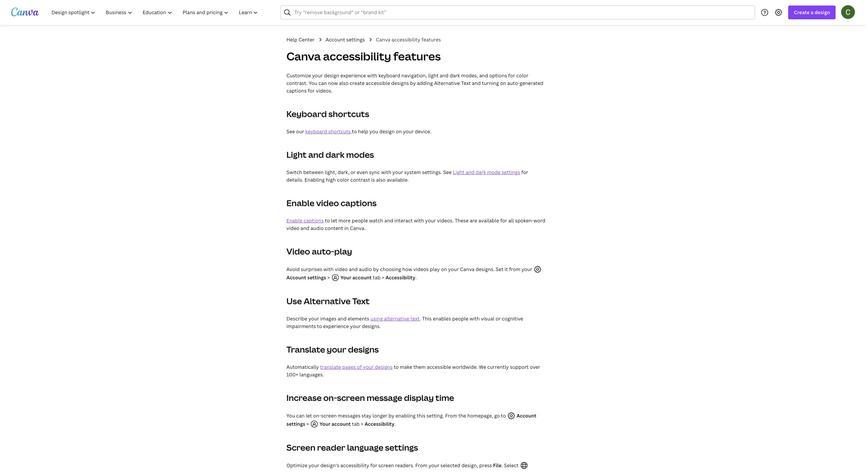 Task type: vqa. For each thing, say whether or not it's contained in the screenshot.


Task type: locate. For each thing, give the bounding box(es) containing it.
0 vertical spatial shortcuts
[[329, 108, 369, 120]]

play down in on the top left of page
[[334, 246, 352, 257]]

you can let on-screen messages stay longer by enabling this setting. from the homepage, go to
[[287, 413, 507, 420]]

over
[[530, 364, 540, 371]]

account inside account settings
[[517, 413, 537, 420]]

1 horizontal spatial play
[[430, 266, 440, 273]]

> down choosing
[[382, 275, 385, 281]]

let up the content
[[331, 218, 337, 224]]

captions
[[287, 88, 307, 94], [341, 197, 377, 209], [304, 218, 324, 224]]

. inside . this enables people with visual or cognitive impairments to experience your designs.
[[420, 316, 421, 322]]

0 vertical spatial auto-
[[507, 80, 520, 86]]

your up use alternative text
[[341, 275, 351, 281]]

1 horizontal spatial accessible
[[427, 364, 451, 371]]

experience up create
[[341, 72, 366, 79]]

keyboard shortcuts link
[[305, 128, 352, 135]]

1 vertical spatial on-
[[313, 413, 321, 420]]

video
[[316, 197, 339, 209], [287, 225, 300, 232], [335, 266, 348, 273]]

your left images
[[309, 316, 319, 322]]

top level navigation element
[[47, 6, 264, 19]]

to down images
[[317, 323, 322, 330]]

captions down contrast.
[[287, 88, 307, 94]]

avoid surprises with video and audio by choosing how videos play on your canva designs. set it from your
[[287, 266, 534, 273]]

color inside customize your design experience with keyboard navigation, light and dark modes, and options for color contrast. you can now also create accessible designs by adding alternative text and turning on auto-generated captions for videos.
[[516, 72, 529, 79]]

2 vertical spatial dark
[[476, 169, 486, 176]]

screen left readers.
[[379, 463, 394, 469]]

0 vertical spatial account
[[353, 275, 372, 281]]

1 vertical spatial keyboard
[[305, 128, 327, 135]]

your up available.
[[393, 169, 403, 176]]

1 horizontal spatial see
[[443, 169, 452, 176]]

to
[[352, 128, 357, 135], [325, 218, 330, 224], [317, 323, 322, 330], [394, 364, 399, 371], [501, 413, 506, 420]]

1 vertical spatial play
[[430, 266, 440, 273]]

0 vertical spatial design
[[815, 9, 830, 16]]

the
[[459, 413, 466, 420]]

1 horizontal spatial text
[[461, 80, 471, 86]]

of
[[357, 364, 362, 371]]

support
[[510, 364, 529, 371]]

accessible right create
[[366, 80, 390, 86]]

settings
[[346, 36, 365, 43], [502, 169, 520, 176], [307, 275, 326, 281], [287, 421, 305, 428], [385, 442, 418, 454]]

screen up messages
[[337, 393, 365, 404]]

enable up enable captions
[[287, 197, 315, 209]]

1 enable from the top
[[287, 197, 315, 209]]

design right you at the top
[[379, 128, 395, 135]]

2 enable from the top
[[287, 218, 302, 224]]

text down modes,
[[461, 80, 471, 86]]

account
[[326, 36, 345, 43], [287, 275, 306, 281], [517, 413, 537, 420]]

tab down choosing
[[373, 275, 381, 281]]

0 vertical spatial tab
[[373, 275, 381, 281]]

switch
[[287, 169, 302, 176]]

0 horizontal spatial keyboard
[[305, 128, 327, 135]]

1 horizontal spatial dark
[[450, 72, 460, 79]]

you right contrast.
[[309, 80, 317, 86]]

0 vertical spatial your
[[341, 275, 351, 281]]

elements
[[348, 316, 369, 322]]

1 vertical spatial enable
[[287, 218, 302, 224]]

0 horizontal spatial also
[[339, 80, 349, 86]]

to up the content
[[325, 218, 330, 224]]

screen left messages
[[321, 413, 337, 420]]

0 vertical spatial screen
[[337, 393, 365, 404]]

0 vertical spatial color
[[516, 72, 529, 79]]

design up now
[[324, 72, 339, 79]]

for
[[508, 72, 515, 79], [308, 88, 315, 94], [522, 169, 528, 176], [501, 218, 507, 224], [371, 463, 377, 469]]

design inside dropdown button
[[815, 9, 830, 16]]

0 horizontal spatial designs.
[[362, 323, 381, 330]]

1 horizontal spatial auto-
[[507, 80, 520, 86]]

for left all
[[501, 218, 507, 224]]

describe your images and elements using alternative text
[[287, 316, 420, 322]]

can down the increase
[[296, 413, 305, 420]]

or inside . this enables people with visual or cognitive impairments to experience your designs.
[[496, 316, 501, 322]]

account for with
[[287, 275, 306, 281]]

also right now
[[339, 80, 349, 86]]

let inside "to let more people watch and interact with your videos. these are available for all spoken-word video and audio content in canva."
[[331, 218, 337, 224]]

account
[[353, 275, 372, 281], [332, 421, 351, 428]]

1 vertical spatial screen
[[321, 413, 337, 420]]

stay
[[362, 413, 372, 420]]

designs down the navigation,
[[391, 80, 409, 86]]

0 horizontal spatial screen
[[321, 413, 337, 420]]

impairments
[[287, 323, 316, 330]]

1 horizontal spatial can
[[319, 80, 327, 86]]

0 horizontal spatial people
[[352, 218, 368, 224]]

tab > accessibility . for longer
[[351, 421, 396, 428]]

all
[[509, 218, 514, 224]]

0 horizontal spatial light
[[287, 149, 307, 160]]

0 vertical spatial let
[[331, 218, 337, 224]]

0 vertical spatial dark
[[450, 72, 460, 79]]

now
[[328, 80, 338, 86]]

to inside . this enables people with visual or cognitive impairments to experience your designs.
[[317, 323, 322, 330]]

0 vertical spatial account
[[326, 36, 345, 43]]

0 vertical spatial light
[[287, 149, 307, 160]]

accessibility down how
[[386, 275, 416, 281]]

account right center
[[326, 36, 345, 43]]

1 horizontal spatial let
[[331, 218, 337, 224]]

text
[[461, 80, 471, 86], [352, 296, 370, 307]]

you down the increase
[[287, 413, 295, 420]]

by down the navigation,
[[410, 80, 416, 86]]

play right 'videos'
[[430, 266, 440, 273]]

1 vertical spatial canva
[[287, 49, 321, 64]]

2 horizontal spatial screen
[[379, 463, 394, 469]]

1 horizontal spatial design
[[379, 128, 395, 135]]

0 vertical spatial alternative
[[434, 80, 460, 86]]

1 horizontal spatial your
[[341, 275, 351, 281]]

1 horizontal spatial on-
[[323, 393, 337, 404]]

contrast
[[350, 177, 370, 183]]

videos. left these
[[437, 218, 454, 224]]

account for messages
[[332, 421, 351, 428]]

spoken-
[[515, 218, 534, 224]]

accessible right them
[[427, 364, 451, 371]]

to inside to make them accessible worldwide. we currently support over 100+ languages.
[[394, 364, 399, 371]]

light and dark modes
[[287, 149, 374, 160]]

audio left choosing
[[359, 266, 372, 273]]

interact
[[395, 218, 413, 224]]

1 horizontal spatial light
[[453, 169, 465, 176]]

0 horizontal spatial accessible
[[366, 80, 390, 86]]

1 vertical spatial designs.
[[362, 323, 381, 330]]

your up reader
[[320, 421, 331, 428]]

1 vertical spatial dark
[[326, 149, 345, 160]]

dark left modes,
[[450, 72, 460, 79]]

people inside "to let more people watch and interact with your videos. these are available for all spoken-word video and audio content in canva."
[[352, 218, 368, 224]]

create
[[794, 9, 810, 16]]

designs left make in the left bottom of the page
[[375, 364, 393, 371]]

2 vertical spatial account
[[517, 413, 537, 420]]

tab
[[373, 275, 381, 281], [352, 421, 360, 428]]

captions inside customize your design experience with keyboard navigation, light and dark modes, and options for color contrast. you can now also create accessible designs by adding alternative text and turning on auto-generated captions for videos.
[[287, 88, 307, 94]]

1 vertical spatial also
[[376, 177, 386, 183]]

watch
[[369, 218, 383, 224]]

designs
[[391, 80, 409, 86], [348, 344, 379, 356], [375, 364, 393, 371]]

captions up more
[[341, 197, 377, 209]]

options
[[489, 72, 507, 79]]

tab for stay
[[352, 421, 360, 428]]

to left make in the left bottom of the page
[[394, 364, 399, 371]]

to inside "to let more people watch and interact with your videos. these are available for all spoken-word video and audio content in canva."
[[325, 218, 330, 224]]

time
[[436, 393, 454, 404]]

visual
[[481, 316, 495, 322]]

also right is
[[376, 177, 386, 183]]

0 horizontal spatial design
[[324, 72, 339, 79]]

by left choosing
[[373, 266, 379, 273]]

enable up 'video'
[[287, 218, 302, 224]]

keyboard
[[379, 72, 400, 79], [305, 128, 327, 135]]

accessible inside customize your design experience with keyboard navigation, light and dark modes, and options for color contrast. you can now also create accessible designs by adding alternative text and turning on auto-generated captions for videos.
[[366, 80, 390, 86]]

alternative up images
[[304, 296, 351, 307]]

0 vertical spatial tab > accessibility .
[[372, 275, 417, 281]]

increase
[[287, 393, 322, 404]]

1 vertical spatial design
[[324, 72, 339, 79]]

enabling
[[396, 413, 416, 420]]

0 horizontal spatial account
[[287, 275, 306, 281]]

1 horizontal spatial videos.
[[437, 218, 454, 224]]

0 vertical spatial videos.
[[316, 88, 333, 94]]

on right 'videos'
[[441, 266, 447, 273]]

light,
[[325, 169, 337, 176]]

accessibility for choosing
[[386, 275, 416, 281]]

or left even
[[351, 169, 356, 176]]

0 horizontal spatial dark
[[326, 149, 345, 160]]

make
[[400, 364, 412, 371]]

0 horizontal spatial auto-
[[312, 246, 334, 257]]

in
[[344, 225, 349, 232]]

using alternative text link
[[371, 316, 420, 322]]

tab > accessibility .
[[372, 275, 417, 281], [351, 421, 396, 428]]

alternative down light
[[434, 80, 460, 86]]

2 horizontal spatial by
[[410, 80, 416, 86]]

auto- right turning on the top right of the page
[[507, 80, 520, 86]]

with inside . this enables people with visual or cognitive impairments to experience your designs.
[[470, 316, 480, 322]]

see our keyboard shortcuts to help you design on your device.
[[287, 128, 432, 135]]

your up automatically translate pages of your designs
[[327, 344, 346, 356]]

people inside . this enables people with visual or cognitive impairments to experience your designs.
[[452, 316, 469, 322]]

them
[[414, 364, 426, 371]]

content
[[325, 225, 343, 232]]

0 horizontal spatial on-
[[313, 413, 321, 420]]

0 vertical spatial can
[[319, 80, 327, 86]]

color down 'dark,'
[[337, 177, 349, 183]]

also inside 'for details. enabling high color contrast is also available.'
[[376, 177, 386, 183]]

tab > accessibility . down the longer
[[351, 421, 396, 428]]

tab > accessibility . down choosing
[[372, 275, 417, 281]]

1 vertical spatial alternative
[[304, 296, 351, 307]]

tab > accessibility . for choosing
[[372, 275, 417, 281]]

0 vertical spatial by
[[410, 80, 416, 86]]

can left now
[[319, 80, 327, 86]]

display
[[404, 393, 434, 404]]

your account for screen
[[319, 421, 351, 428]]

2 horizontal spatial account
[[517, 413, 537, 420]]

text
[[411, 316, 420, 322]]

with
[[367, 72, 377, 79], [381, 169, 391, 176], [414, 218, 424, 224], [324, 266, 334, 273], [470, 316, 480, 322]]

0 vertical spatial text
[[461, 80, 471, 86]]

your down "describe your images and elements using alternative text" at the bottom
[[350, 323, 361, 330]]

translate your designs
[[287, 344, 379, 356]]

or right visual
[[496, 316, 501, 322]]

see right settings.
[[443, 169, 452, 176]]

your for video
[[341, 275, 351, 281]]

auto- up surprises
[[312, 246, 334, 257]]

2 horizontal spatial design
[[815, 9, 830, 16]]

enabling
[[305, 177, 325, 183]]

0 horizontal spatial color
[[337, 177, 349, 183]]

1 horizontal spatial you
[[309, 80, 317, 86]]

0 horizontal spatial see
[[287, 128, 295, 135]]

design for a
[[815, 9, 830, 16]]

account right go
[[517, 413, 537, 420]]

color up generated
[[516, 72, 529, 79]]

design,
[[462, 463, 478, 469]]

1 vertical spatial you
[[287, 413, 295, 420]]

2 horizontal spatial on
[[500, 80, 506, 86]]

account for let
[[517, 413, 537, 420]]

you
[[370, 128, 378, 135]]

1 horizontal spatial keyboard
[[379, 72, 400, 79]]

0 horizontal spatial account
[[332, 421, 351, 428]]

light up switch
[[287, 149, 307, 160]]

1 vertical spatial account
[[332, 421, 351, 428]]

keyboard right our
[[305, 128, 327, 135]]

your right "interact"
[[425, 218, 436, 224]]

accessibility for longer
[[365, 421, 395, 428]]

canva accessibility features
[[376, 36, 441, 43], [287, 49, 441, 64]]

1 vertical spatial on
[[396, 128, 402, 135]]

center
[[299, 36, 315, 43]]

dark up light,
[[326, 149, 345, 160]]

videos. inside "to let more people watch and interact with your videos. these are available for all spoken-word video and audio content in canva."
[[437, 218, 454, 224]]

avoid
[[287, 266, 300, 273]]

optimize your design's accessibility for screen readers. from your selected design, press file . select
[[287, 463, 520, 469]]

video down enable captions
[[287, 225, 300, 232]]

screen reader language settings
[[287, 442, 418, 454]]

people right enables
[[452, 316, 469, 322]]

let
[[331, 218, 337, 224], [306, 413, 312, 420]]

designs up of
[[348, 344, 379, 356]]

keyboard left the navigation,
[[379, 72, 400, 79]]

for right options
[[508, 72, 515, 79]]

for right "mode"
[[522, 169, 528, 176]]

1 vertical spatial by
[[373, 266, 379, 273]]

device.
[[415, 128, 432, 135]]

0 vertical spatial on-
[[323, 393, 337, 404]]

video down high
[[316, 197, 339, 209]]

on- down the increase
[[313, 413, 321, 420]]

see left our
[[287, 128, 295, 135]]

for down language
[[371, 463, 377, 469]]

tab down messages
[[352, 421, 360, 428]]

text up elements
[[352, 296, 370, 307]]

press
[[479, 463, 492, 469]]

0 vertical spatial designs
[[391, 80, 409, 86]]

account down the avoid
[[287, 275, 306, 281]]

1 horizontal spatial or
[[496, 316, 501, 322]]

1 vertical spatial tab
[[352, 421, 360, 428]]

more
[[339, 218, 351, 224]]

2 vertical spatial accessibility
[[341, 463, 369, 469]]

1 horizontal spatial by
[[389, 413, 395, 420]]

1 vertical spatial audio
[[359, 266, 372, 273]]

automatically translate pages of your designs
[[287, 364, 393, 371]]

your account
[[340, 275, 372, 281], [319, 421, 351, 428]]

0 horizontal spatial by
[[373, 266, 379, 273]]

0 horizontal spatial videos.
[[316, 88, 333, 94]]

dark inside customize your design experience with keyboard navigation, light and dark modes, and options for color contrast. you can now also create accessible designs by adding alternative text and turning on auto-generated captions for videos.
[[450, 72, 460, 79]]

our
[[296, 128, 304, 135]]

shortcuts up the see our keyboard shortcuts to help you design on your device.
[[329, 108, 369, 120]]

keyboard inside customize your design experience with keyboard navigation, light and dark modes, and options for color contrast. you can now also create accessible designs by adding alternative text and turning on auto-generated captions for videos.
[[379, 72, 400, 79]]

homepage,
[[468, 413, 493, 420]]

> down stay
[[361, 421, 364, 428]]

0 vertical spatial accessibility
[[386, 275, 416, 281]]

accessibility down the longer
[[365, 421, 395, 428]]

enable video captions
[[287, 197, 377, 209]]

video auto-play
[[287, 246, 352, 257]]

is
[[371, 177, 375, 183]]

account settings for on-
[[287, 413, 537, 428]]

your inside customize your design experience with keyboard navigation, light and dark modes, and options for color contrast. you can now also create accessible designs by adding alternative text and turning on auto-generated captions for videos.
[[312, 72, 323, 79]]

> up screen
[[305, 421, 310, 428]]

system
[[404, 169, 421, 176]]

designs. left set
[[476, 266, 495, 273]]

videos. down now
[[316, 88, 333, 94]]

your inside "to let more people watch and interact with your videos. these are available for all spoken-word video and audio content in canva."
[[425, 218, 436, 224]]

on down options
[[500, 80, 506, 86]]

1 vertical spatial designs
[[348, 344, 379, 356]]

word
[[534, 218, 546, 224]]

1 vertical spatial your account
[[319, 421, 351, 428]]

experience
[[341, 72, 366, 79], [323, 323, 349, 330]]

your right customize
[[312, 72, 323, 79]]

design inside customize your design experience with keyboard navigation, light and dark modes, and options for color contrast. you can now also create accessible designs by adding alternative text and turning on auto-generated captions for videos.
[[324, 72, 339, 79]]

set
[[496, 266, 504, 273]]

1 vertical spatial text
[[352, 296, 370, 307]]

video down video auto-play on the bottom left of the page
[[335, 266, 348, 273]]

on- right the increase
[[323, 393, 337, 404]]

captions down enable video captions
[[304, 218, 324, 224]]

1 vertical spatial videos.
[[437, 218, 454, 224]]

designs inside customize your design experience with keyboard navigation, light and dark modes, and options for color contrast. you can now also create accessible designs by adding alternative text and turning on auto-generated captions for videos.
[[391, 80, 409, 86]]

from right readers.
[[416, 463, 428, 469]]

.
[[416, 275, 417, 281], [420, 316, 421, 322], [395, 421, 396, 428], [502, 463, 503, 469]]

0 vertical spatial enable
[[287, 197, 315, 209]]

by right the longer
[[389, 413, 395, 420]]

people up canva.
[[352, 218, 368, 224]]

dark left "mode"
[[476, 169, 486, 176]]

design for your
[[324, 72, 339, 79]]

0 vertical spatial from
[[445, 413, 457, 420]]

audio down enable captions
[[311, 225, 324, 232]]

0 vertical spatial also
[[339, 80, 349, 86]]

you inside customize your design experience with keyboard navigation, light and dark modes, and options for color contrast. you can now also create accessible designs by adding alternative text and turning on auto-generated captions for videos.
[[309, 80, 317, 86]]

0 vertical spatial people
[[352, 218, 368, 224]]

on left device.
[[396, 128, 402, 135]]



Task type: describe. For each thing, give the bounding box(es) containing it.
tab for by
[[373, 275, 381, 281]]

settings inside account settings
[[287, 421, 305, 428]]

optimize
[[287, 463, 308, 469]]

we
[[479, 364, 486, 371]]

customize your design experience with keyboard navigation, light and dark modes, and options for color contrast. you can now also create accessible designs by adding alternative text and turning on auto-generated captions for videos.
[[287, 72, 544, 94]]

translate
[[287, 344, 325, 356]]

help center
[[287, 36, 315, 43]]

color inside 'for details. enabling high color contrast is also available.'
[[337, 177, 349, 183]]

alternative inside customize your design experience with keyboard navigation, light and dark modes, and options for color contrast. you can now also create accessible designs by adding alternative text and turning on auto-generated captions for videos.
[[434, 80, 460, 86]]

automatically
[[287, 364, 319, 371]]

1 horizontal spatial designs.
[[476, 266, 495, 273]]

video inside "to let more people watch and interact with your videos. these are available for all spoken-word video and audio content in canva."
[[287, 225, 300, 232]]

your left selected
[[429, 463, 439, 469]]

for inside 'for details. enabling high color contrast is also available.'
[[522, 169, 528, 176]]

message
[[367, 393, 402, 404]]

adding
[[417, 80, 433, 86]]

1 vertical spatial features
[[394, 49, 441, 64]]

0 horizontal spatial text
[[352, 296, 370, 307]]

help
[[358, 128, 368, 135]]

messages
[[338, 413, 361, 420]]

reader
[[317, 442, 345, 454]]

people for with
[[452, 316, 469, 322]]

with inside customize your design experience with keyboard navigation, light and dark modes, and options for color contrast. you can now also create accessible designs by adding alternative text and turning on auto-generated captions for videos.
[[367, 72, 377, 79]]

your inside . this enables people with visual or cognitive impairments to experience your designs.
[[350, 323, 361, 330]]

translate pages of your designs link
[[320, 364, 393, 371]]

selected
[[441, 463, 461, 469]]

your right "from"
[[522, 266, 532, 273]]

1 vertical spatial see
[[443, 169, 452, 176]]

on inside customize your design experience with keyboard navigation, light and dark modes, and options for color contrast. you can now also create accessible designs by adding alternative text and turning on auto-generated captions for videos.
[[500, 80, 506, 86]]

even
[[357, 169, 368, 176]]

0 horizontal spatial on
[[396, 128, 402, 135]]

file
[[493, 463, 502, 469]]

0 vertical spatial canva accessibility features
[[376, 36, 441, 43]]

contrast.
[[287, 80, 308, 86]]

1 horizontal spatial screen
[[337, 393, 365, 404]]

account settings link
[[326, 36, 365, 44]]

experience inside customize your design experience with keyboard navigation, light and dark modes, and options for color contrast. you can now also create accessible designs by adding alternative text and turning on auto-generated captions for videos.
[[341, 72, 366, 79]]

0 horizontal spatial canva
[[287, 49, 321, 64]]

switch between light, dark, or even sync with your system settings. see light and dark mode settings
[[287, 169, 520, 176]]

2 vertical spatial video
[[335, 266, 348, 273]]

experience inside . this enables people with visual or cognitive impairments to experience your designs.
[[323, 323, 349, 330]]

settings.
[[422, 169, 442, 176]]

1 horizontal spatial audio
[[359, 266, 372, 273]]

1 vertical spatial accessibility
[[323, 49, 391, 64]]

videos. inside customize your design experience with keyboard navigation, light and dark modes, and options for color contrast. you can now also create accessible designs by adding alternative text and turning on auto-generated captions for videos.
[[316, 88, 333, 94]]

modes
[[346, 149, 374, 160]]

your right of
[[363, 364, 374, 371]]

0 horizontal spatial let
[[306, 413, 312, 420]]

alternative
[[384, 316, 409, 322]]

light and dark mode settings link
[[453, 169, 520, 176]]

go
[[494, 413, 500, 420]]

2 vertical spatial screen
[[379, 463, 394, 469]]

0 vertical spatial see
[[287, 128, 295, 135]]

help
[[287, 36, 298, 43]]

1 horizontal spatial from
[[445, 413, 457, 420]]

designs. inside . this enables people with visual or cognitive impairments to experience your designs.
[[362, 323, 381, 330]]

design's
[[321, 463, 339, 469]]

100+
[[287, 372, 298, 378]]

your left device.
[[403, 128, 414, 135]]

available.
[[387, 177, 409, 183]]

this
[[422, 316, 432, 322]]

by inside customize your design experience with keyboard navigation, light and dark modes, and options for color contrast. you can now also create accessible designs by adding alternative text and turning on auto-generated captions for videos.
[[410, 80, 416, 86]]

0 vertical spatial accessibility
[[392, 36, 421, 43]]

to left help
[[352, 128, 357, 135]]

0 vertical spatial or
[[351, 169, 356, 176]]

languages.
[[300, 372, 324, 378]]

1 vertical spatial canva accessibility features
[[287, 49, 441, 64]]

2 horizontal spatial dark
[[476, 169, 486, 176]]

account settings for video
[[287, 275, 326, 281]]

create a design button
[[789, 6, 836, 19]]

0 horizontal spatial can
[[296, 413, 305, 420]]

2 horizontal spatial canva
[[460, 266, 475, 273]]

navigation,
[[402, 72, 427, 79]]

1 vertical spatial shortcuts
[[328, 128, 351, 135]]

high
[[326, 177, 336, 183]]

help center link
[[287, 36, 315, 44]]

to make them accessible worldwide. we currently support over 100+ languages.
[[287, 364, 540, 378]]

enable captions
[[287, 218, 324, 224]]

your for on-
[[320, 421, 331, 428]]

1 vertical spatial captions
[[341, 197, 377, 209]]

these
[[455, 218, 469, 224]]

enable for enable video captions
[[287, 197, 315, 209]]

2 vertical spatial designs
[[375, 364, 393, 371]]

screen
[[287, 442, 316, 454]]

people for watch
[[352, 218, 368, 224]]

your account for and
[[340, 275, 372, 281]]

accessible inside to make them accessible worldwide. we currently support over 100+ languages.
[[427, 364, 451, 371]]

longer
[[373, 413, 388, 420]]

Try "remove background" or "brand kit" search field
[[295, 6, 751, 19]]

2 vertical spatial design
[[379, 128, 395, 135]]

create
[[350, 80, 365, 86]]

it
[[505, 266, 508, 273]]

> up use alternative text
[[326, 275, 331, 281]]

customize
[[287, 72, 311, 79]]

how
[[403, 266, 412, 273]]

. left select
[[502, 463, 503, 469]]

can inside customize your design experience with keyboard navigation, light and dark modes, and options for color contrast. you can now also create accessible designs by adding alternative text and turning on auto-generated captions for videos.
[[319, 80, 327, 86]]

your right 'videos'
[[448, 266, 459, 273]]

cognitive
[[502, 316, 523, 322]]

also inside customize your design experience with keyboard navigation, light and dark modes, and options for color contrast. you can now also create accessible designs by adding alternative text and turning on auto-generated captions for videos.
[[339, 80, 349, 86]]

. down you can let on-screen messages stay longer by enabling this setting. from the homepage, go to at the bottom
[[395, 421, 396, 428]]

images
[[320, 316, 337, 322]]

sync
[[369, 169, 380, 176]]

. this enables people with visual or cognitive impairments to experience your designs.
[[287, 316, 523, 330]]

0 horizontal spatial alternative
[[304, 296, 351, 307]]

turning
[[482, 80, 499, 86]]

readers.
[[395, 463, 414, 469]]

enable for enable captions
[[287, 218, 302, 224]]

1 vertical spatial auto-
[[312, 246, 334, 257]]

account for audio
[[353, 275, 372, 281]]

auto- inside customize your design experience with keyboard navigation, light and dark modes, and options for color contrast. you can now also create accessible designs by adding alternative text and turning on auto-generated captions for videos.
[[507, 80, 520, 86]]

pages
[[342, 364, 356, 371]]

use
[[287, 296, 302, 307]]

for inside "to let more people watch and interact with your videos. these are available for all spoken-word video and audio content in canva."
[[501, 218, 507, 224]]

for down customize
[[308, 88, 315, 94]]

1 vertical spatial from
[[416, 463, 428, 469]]

1 horizontal spatial on
[[441, 266, 447, 273]]

currently
[[488, 364, 509, 371]]

canva inside canva accessibility features link
[[376, 36, 391, 43]]

with inside "to let more people watch and interact with your videos. these are available for all spoken-word video and audio content in canva."
[[414, 218, 424, 224]]

canva accessibility features link
[[376, 36, 441, 44]]

to let more people watch and interact with your videos. these are available for all spoken-word video and audio content in canva.
[[287, 218, 546, 232]]

1 horizontal spatial account
[[326, 36, 345, 43]]

your left the design's
[[309, 463, 319, 469]]

describe
[[287, 316, 307, 322]]

christina overa image
[[842, 5, 855, 19]]

between
[[303, 169, 324, 176]]

create a design
[[794, 9, 830, 16]]

0 horizontal spatial you
[[287, 413, 295, 420]]

canva.
[[350, 225, 366, 232]]

available
[[479, 218, 499, 224]]

. down 'videos'
[[416, 275, 417, 281]]

dark,
[[338, 169, 349, 176]]

text inside customize your design experience with keyboard navigation, light and dark modes, and options for color contrast. you can now also create accessible designs by adding alternative text and turning on auto-generated captions for videos.
[[461, 80, 471, 86]]

2 vertical spatial by
[[389, 413, 395, 420]]

choosing
[[380, 266, 401, 273]]

0 vertical spatial features
[[422, 36, 441, 43]]

video
[[287, 246, 310, 257]]

setting.
[[427, 413, 444, 420]]

using
[[371, 316, 383, 322]]

enables
[[433, 316, 451, 322]]

surprises
[[301, 266, 322, 273]]

to right go
[[501, 413, 506, 420]]

for details. enabling high color contrast is also available.
[[287, 169, 528, 183]]

0 horizontal spatial play
[[334, 246, 352, 257]]

light
[[428, 72, 439, 79]]

0 vertical spatial account settings
[[326, 36, 365, 43]]

2 vertical spatial captions
[[304, 218, 324, 224]]

modes,
[[461, 72, 478, 79]]

0 vertical spatial video
[[316, 197, 339, 209]]

worldwide.
[[452, 364, 478, 371]]

audio inside "to let more people watch and interact with your videos. these are available for all spoken-word video and audio content in canva."
[[311, 225, 324, 232]]

are
[[470, 218, 477, 224]]



